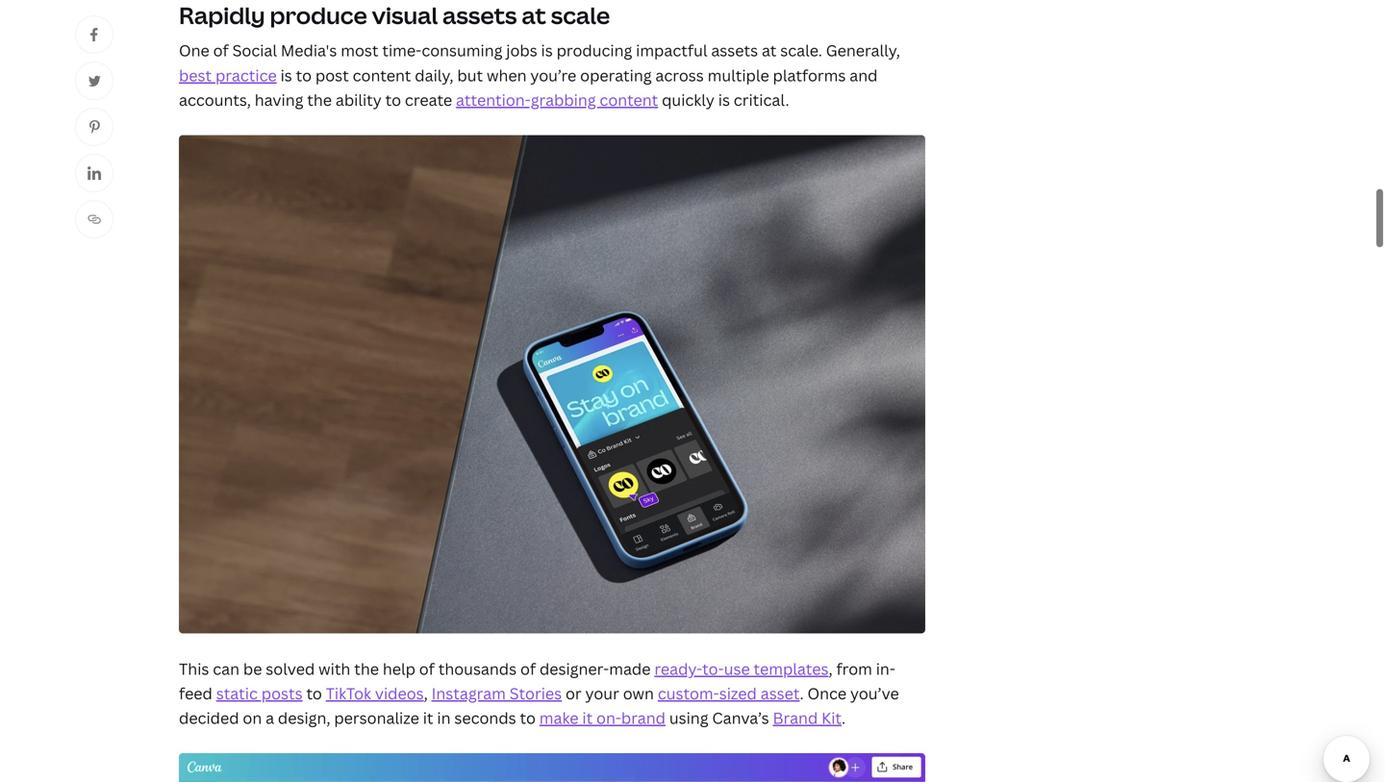 Task type: vqa. For each thing, say whether or not it's contained in the screenshot.
SLACK
no



Task type: describe. For each thing, give the bounding box(es) containing it.
your
[[586, 683, 620, 704]]

in
[[437, 708, 451, 728]]

ability
[[336, 89, 382, 110]]

you're
[[531, 65, 577, 85]]

can
[[213, 659, 240, 679]]

on
[[243, 708, 262, 728]]

one
[[179, 40, 210, 61]]

make it on-brand link
[[540, 708, 666, 728]]

create
[[405, 89, 452, 110]]

sized
[[720, 683, 757, 704]]

daily,
[[415, 65, 454, 85]]

time-
[[382, 40, 422, 61]]

1 vertical spatial ,
[[424, 683, 428, 704]]

to up design,
[[306, 683, 322, 704]]

generally,
[[826, 40, 901, 61]]

of inside one of social media's most time-consuming jobs is producing impactful assets at scale. generally, best practice
[[213, 40, 229, 61]]

ready-to-use templates link
[[655, 659, 829, 679]]

videos
[[375, 683, 424, 704]]

to down the media's
[[296, 65, 312, 85]]

accounts,
[[179, 89, 251, 110]]

1 vertical spatial the
[[354, 659, 379, 679]]

on-
[[597, 708, 622, 728]]

this
[[179, 659, 209, 679]]

platforms
[[773, 65, 846, 85]]

feed
[[179, 683, 213, 704]]

image of a phone using canva for create on brand social media content using canva's brand kit image
[[179, 135, 926, 634]]

when
[[487, 65, 527, 85]]

this can be solved with the help of thousands of designer-made ready-to-use templates
[[179, 659, 829, 679]]

help
[[383, 659, 416, 679]]

producing
[[557, 40, 633, 61]]

most
[[341, 40, 379, 61]]

design,
[[278, 708, 331, 728]]

kit
[[822, 708, 842, 728]]

is to post content daily, but when you're operating across multiple platforms and accounts, having the ability to create
[[179, 65, 878, 110]]

in-
[[876, 659, 896, 679]]

is inside is to post content daily, but when you're operating across multiple platforms and accounts, having the ability to create
[[281, 65, 292, 85]]

with
[[319, 659, 351, 679]]

static posts to tiktok videos , instagram stories or your own custom-sized asset
[[216, 683, 800, 704]]

from
[[837, 659, 873, 679]]

critical.
[[734, 89, 790, 110]]

. inside . once you've decided on a design, personalize it in seconds to
[[800, 683, 804, 704]]

tiktok videos link
[[326, 683, 424, 704]]

stories
[[510, 683, 562, 704]]

designer-
[[540, 659, 609, 679]]

2 horizontal spatial of
[[521, 659, 536, 679]]

static
[[216, 683, 258, 704]]

1 horizontal spatial of
[[419, 659, 435, 679]]

2 it from the left
[[583, 708, 593, 728]]

custom-sized asset link
[[658, 683, 800, 704]]

attention-grabbing content link
[[456, 89, 658, 110]]

one of social media's most time-consuming jobs is producing impactful assets at scale. generally, best practice
[[179, 40, 901, 85]]

media's
[[281, 40, 337, 61]]

best
[[179, 65, 212, 85]]

instagram stories link
[[432, 683, 562, 704]]

2 horizontal spatial is
[[719, 89, 730, 110]]

having
[[255, 89, 304, 110]]

social
[[232, 40, 277, 61]]



Task type: locate. For each thing, give the bounding box(es) containing it.
be
[[243, 659, 262, 679]]

multiple
[[708, 65, 770, 85]]

, from in- feed
[[179, 659, 896, 704]]

using
[[670, 708, 709, 728]]

,
[[829, 659, 833, 679], [424, 683, 428, 704]]

0 horizontal spatial content
[[353, 65, 411, 85]]

across
[[656, 65, 704, 85]]

ready-
[[655, 659, 703, 679]]

of up stories
[[521, 659, 536, 679]]

it inside . once you've decided on a design, personalize it in seconds to
[[423, 708, 434, 728]]

is up the having
[[281, 65, 292, 85]]

you've
[[851, 683, 900, 704]]

is down multiple
[[719, 89, 730, 110]]

it left in
[[423, 708, 434, 728]]

attention-
[[456, 89, 531, 110]]

own
[[623, 683, 654, 704]]

asset
[[761, 683, 800, 704]]

tiktok
[[326, 683, 371, 704]]

made
[[609, 659, 651, 679]]

brand kit link
[[773, 708, 842, 728]]

or
[[566, 683, 582, 704]]

1 horizontal spatial content
[[600, 89, 658, 110]]

it
[[423, 708, 434, 728], [583, 708, 593, 728]]

posts
[[262, 683, 303, 704]]

static posts link
[[216, 683, 303, 704]]

1 it from the left
[[423, 708, 434, 728]]

decided
[[179, 708, 239, 728]]

is right jobs
[[541, 40, 553, 61]]

is inside one of social media's most time-consuming jobs is producing impactful assets at scale. generally, best practice
[[541, 40, 553, 61]]

a
[[266, 708, 274, 728]]

make
[[540, 708, 579, 728]]

0 horizontal spatial the
[[307, 89, 332, 110]]

post
[[316, 65, 349, 85]]

1 vertical spatial .
[[842, 708, 846, 728]]

2 vertical spatial is
[[719, 89, 730, 110]]

of
[[213, 40, 229, 61], [419, 659, 435, 679], [521, 659, 536, 679]]

assets
[[711, 40, 758, 61]]

. up brand kit link
[[800, 683, 804, 704]]

of up best practice link at the left of the page
[[213, 40, 229, 61]]

the inside is to post content daily, but when you're operating across multiple platforms and accounts, having the ability to create
[[307, 89, 332, 110]]

1 horizontal spatial ,
[[829, 659, 833, 679]]

to inside . once you've decided on a design, personalize it in seconds to
[[520, 708, 536, 728]]

brand
[[622, 708, 666, 728]]

, left instagram
[[424, 683, 428, 704]]

personalize
[[334, 708, 419, 728]]

to right ability
[[386, 89, 401, 110]]

, inside ', from in- feed'
[[829, 659, 833, 679]]

impactful
[[636, 40, 708, 61]]

and
[[850, 65, 878, 85]]

content inside is to post content daily, but when you're operating across multiple platforms and accounts, having the ability to create
[[353, 65, 411, 85]]

1 horizontal spatial it
[[583, 708, 593, 728]]

to
[[296, 65, 312, 85], [386, 89, 401, 110], [306, 683, 322, 704], [520, 708, 536, 728]]

0 horizontal spatial ,
[[424, 683, 428, 704]]

custom-
[[658, 683, 720, 704]]

it left on-
[[583, 708, 593, 728]]

.
[[800, 683, 804, 704], [842, 708, 846, 728]]

grabbing
[[531, 89, 596, 110]]

use
[[724, 659, 750, 679]]

attention-grabbing content quickly is critical.
[[456, 89, 790, 110]]

1 horizontal spatial is
[[541, 40, 553, 61]]

best practice link
[[179, 65, 277, 85]]

consuming
[[422, 40, 503, 61]]

the up tiktok videos link
[[354, 659, 379, 679]]

quickly
[[662, 89, 715, 110]]

content down time- at the left top
[[353, 65, 411, 85]]

0 horizontal spatial it
[[423, 708, 434, 728]]

at
[[762, 40, 777, 61]]

scale.
[[781, 40, 823, 61]]

1 horizontal spatial .
[[842, 708, 846, 728]]

operating
[[580, 65, 652, 85]]

brand
[[773, 708, 818, 728]]

. once you've decided on a design, personalize it in seconds to
[[179, 683, 900, 728]]

make it on-brand using canva's brand kit .
[[540, 708, 846, 728]]

0 horizontal spatial is
[[281, 65, 292, 85]]

canva's
[[712, 708, 769, 728]]

0 vertical spatial content
[[353, 65, 411, 85]]

0 horizontal spatial .
[[800, 683, 804, 704]]

seconds
[[455, 708, 516, 728]]

1 vertical spatial content
[[600, 89, 658, 110]]

0 vertical spatial ,
[[829, 659, 833, 679]]

1 horizontal spatial the
[[354, 659, 379, 679]]

0 vertical spatial .
[[800, 683, 804, 704]]

templates
[[754, 659, 829, 679]]

1 vertical spatial is
[[281, 65, 292, 85]]

to down stories
[[520, 708, 536, 728]]

to-
[[703, 659, 724, 679]]

0 vertical spatial is
[[541, 40, 553, 61]]

of right help
[[419, 659, 435, 679]]

practice
[[216, 65, 277, 85]]

0 vertical spatial the
[[307, 89, 332, 110]]

, left 'from'
[[829, 659, 833, 679]]

once
[[808, 683, 847, 704]]

content
[[353, 65, 411, 85], [600, 89, 658, 110]]

the down post
[[307, 89, 332, 110]]

jobs
[[506, 40, 538, 61]]

. down once
[[842, 708, 846, 728]]

the
[[307, 89, 332, 110], [354, 659, 379, 679]]

but
[[457, 65, 483, 85]]

solved
[[266, 659, 315, 679]]

instagram
[[432, 683, 506, 704]]

0 horizontal spatial of
[[213, 40, 229, 61]]

thousands
[[439, 659, 517, 679]]

content down operating
[[600, 89, 658, 110]]



